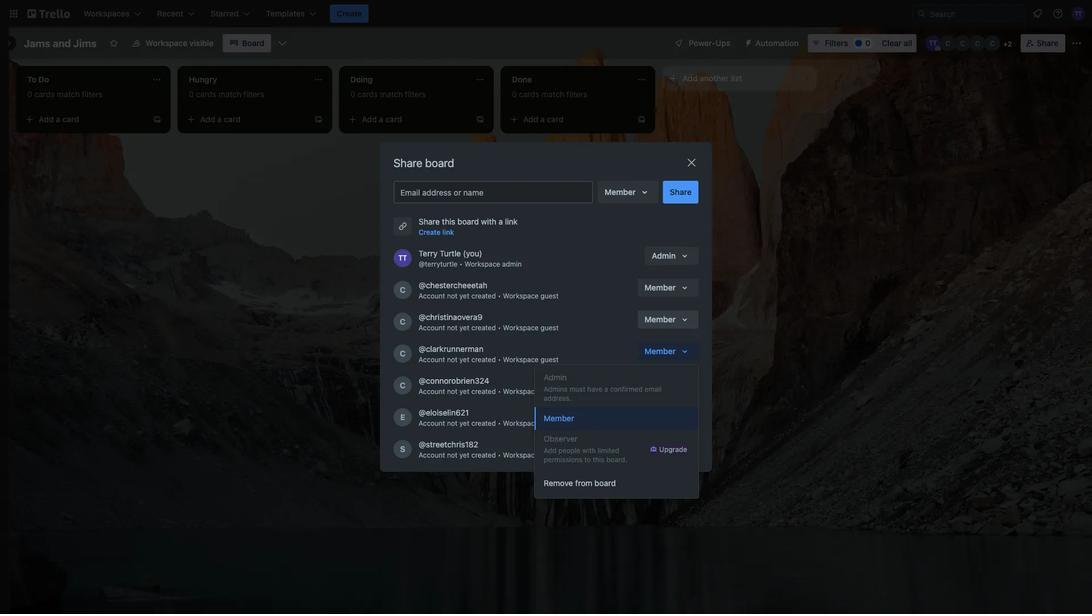 Task type: describe. For each thing, give the bounding box(es) containing it.
• for @chestercheeetah
[[498, 292, 501, 300]]

yet for @clarkrunnerman
[[460, 356, 470, 364]]

board link
[[223, 34, 271, 52]]

group containing admin
[[535, 365, 699, 472]]

card for 3rd create from template… image from the right
[[62, 115, 79, 124]]

not for @christinaovera9
[[447, 324, 458, 332]]

@clarkrunnerman account not yet created • workspace guest
[[419, 344, 559, 364]]

@chestercheeetah
[[419, 281, 488, 290]]

s
[[400, 445, 405, 454]]

terry
[[419, 249, 438, 258]]

Email address or name text field
[[400, 184, 591, 200]]

@connorobrien324
[[419, 376, 489, 386]]

member button
[[535, 407, 699, 430]]

visible
[[190, 38, 214, 48]]

account for @streetchris182
[[419, 451, 445, 459]]

yet for @chestercheeetah
[[460, 292, 470, 300]]

@chestercheeetah account not yet created • workspace guest
[[419, 281, 559, 300]]

3 create from template… image from the left
[[476, 115, 485, 124]]

workspace inside button
[[146, 38, 187, 48]]

email
[[645, 385, 662, 393]]

created for @eloiselin621
[[471, 419, 496, 427]]

terry turtle (you) @terryturtle • workspace admin
[[419, 249, 522, 268]]

power-ups button
[[666, 34, 737, 52]]

yet for @streetchris182
[[460, 451, 470, 459]]

workspace visible button
[[125, 34, 220, 52]]

workspace for @chestercheeetah
[[503, 292, 539, 300]]

created for @christinaovera9
[[471, 324, 496, 332]]

to
[[584, 456, 591, 464]]

0 for 3rd create from template… image from the right
[[27, 90, 32, 99]]

add a card for add a card button for create from template… icon
[[523, 115, 564, 124]]

from
[[575, 479, 592, 488]]

power-ups
[[689, 38, 731, 48]]

add for create from template… icon
[[523, 115, 538, 124]]

0 for create from template… icon
[[512, 90, 517, 99]]

jims
[[73, 37, 97, 49]]

star or unstar board image
[[109, 39, 118, 48]]

account for @connorobrien324
[[419, 387, 445, 395]]

member for @clarkrunnerman
[[645, 347, 676, 356]]

member button for @clarkrunnerman
[[638, 342, 699, 361]]

@streetchris182
[[419, 440, 478, 449]]

have
[[587, 385, 603, 393]]

created for @connorobrien324
[[471, 387, 496, 395]]

0 notifications image
[[1031, 7, 1044, 20]]

connorobrien324 (connorobrien324) image
[[985, 35, 1000, 51]]

create inside share this board with a link create link
[[419, 228, 441, 236]]

add for 1st create from template… image from right
[[362, 115, 377, 124]]

account for @christinaovera9
[[419, 324, 445, 332]]

this inside share this board with a link create link
[[442, 217, 455, 226]]

share inside share this board with a link create link
[[419, 217, 440, 226]]

terry turtle (terryturtle) image
[[925, 35, 941, 51]]

add a card for 3rd create from template… image from the right add a card button
[[39, 115, 79, 124]]

cards for 1st create from template… image from right's add a card button
[[358, 90, 378, 99]]

observer
[[544, 434, 578, 444]]

a for 3rd create from template… image from the right
[[56, 115, 60, 124]]

admin
[[502, 260, 522, 268]]

2
[[1008, 40, 1012, 48]]

filters
[[825, 38, 848, 48]]

workspace for @eloiselin621
[[503, 419, 539, 427]]

c up e
[[400, 381, 406, 390]]

upgrade
[[659, 445, 687, 453]]

not for @connorobrien324
[[447, 387, 458, 395]]

show menu image
[[1071, 38, 1083, 49]]

cards for add a card button corresponding to second create from template… image from the right
[[196, 90, 216, 99]]

• for @christinaovera9
[[498, 324, 501, 332]]

c right chestercheeetah (chestercheeetah) icon at the right of the page
[[960, 39, 965, 47]]

1 create from template… image from the left
[[152, 115, 162, 124]]

board
[[242, 38, 264, 48]]

add a card for 1st create from template… image from right's add a card button
[[362, 115, 402, 124]]

close image
[[685, 156, 699, 170]]

ups
[[716, 38, 731, 48]]

add for 3rd create from template… image from the right
[[39, 115, 54, 124]]

yet for @connorobrien324
[[460, 387, 470, 395]]

c left +
[[990, 39, 995, 47]]

Search field
[[926, 5, 1026, 22]]

(you)
[[463, 249, 482, 258]]

1 horizontal spatial clarkrunnerman (clarkrunnerman) image
[[970, 35, 986, 51]]

workspace for @streetchris182
[[503, 451, 539, 459]]

workspace visible
[[146, 38, 214, 48]]

board for remove
[[595, 479, 616, 488]]

admin admins must have a confirmed email address.
[[544, 373, 662, 402]]

guest for @connorobrien324
[[541, 387, 559, 395]]

0 cards match filters for add a card button for create from template… icon
[[512, 90, 587, 99]]

4 c button from the left
[[985, 35, 1000, 51]]

not for @streetchris182
[[447, 451, 458, 459]]

add inside observer add people with limited permissions to this board.
[[544, 447, 557, 455]]

workspace for @clarkrunnerman
[[503, 356, 539, 364]]

• for @clarkrunnerman
[[498, 356, 501, 364]]

@terryturtle
[[419, 260, 458, 268]]

card for create from template… icon
[[547, 115, 564, 124]]

filters for 3rd create from template… image from the right add a card button
[[82, 90, 103, 99]]

account for @eloiselin621
[[419, 419, 445, 427]]

add inside button
[[683, 74, 698, 83]]

open information menu image
[[1052, 8, 1064, 19]]

guest for @eloiselin621
[[541, 419, 559, 427]]

admin for admin
[[652, 251, 676, 261]]

upgrade button
[[648, 444, 689, 455]]

created for @streetchris182
[[471, 451, 496, 459]]

turtle
[[440, 249, 461, 258]]

• inside terry turtle (you) @terryturtle • workspace admin
[[459, 260, 463, 268]]

0 cards match filters for 1st create from template… image from right's add a card button
[[350, 90, 426, 99]]

cards for 3rd create from template… image from the right add a card button
[[34, 90, 55, 99]]

1 horizontal spatial share button
[[1021, 34, 1065, 52]]

admin for admin admins must have a confirmed email address.
[[544, 373, 567, 382]]

member for @christinaovera9
[[645, 315, 676, 324]]

card for second create from template… image from the right
[[224, 115, 241, 124]]

+ 2
[[1004, 40, 1012, 48]]

created for @chestercheeetah
[[471, 292, 496, 300]]

1 c button from the left
[[940, 35, 956, 51]]

clear all
[[882, 38, 912, 48]]

member button
[[638, 311, 699, 329]]

chestercheeetah (chestercheeetah) image
[[394, 281, 412, 299]]

primary element
[[0, 0, 1092, 27]]

• for @eloiselin621
[[498, 419, 501, 427]]

remove from board
[[544, 479, 616, 488]]



Task type: locate. For each thing, give the bounding box(es) containing it.
• up @connorobrien324 account not yet created • workspace guest
[[498, 356, 501, 364]]

share
[[1037, 38, 1059, 48], [394, 156, 423, 169], [670, 187, 692, 197], [419, 217, 440, 226]]

c
[[946, 39, 951, 47], [960, 39, 965, 47], [975, 39, 980, 47], [990, 39, 995, 47], [400, 285, 406, 295], [400, 317, 406, 327], [400, 349, 406, 358], [400, 381, 406, 390]]

created up @streetchris182 account not yet created • workspace guest
[[471, 419, 496, 427]]

workspace for @connorobrien324
[[503, 387, 539, 395]]

0 horizontal spatial terry turtle (terryturtle) image
[[394, 249, 412, 267]]

add a card button for create from template… icon
[[505, 110, 633, 129]]

2 add a card button from the left
[[182, 110, 309, 129]]

member inside popup button
[[645, 315, 676, 324]]

not down @chestercheeetah
[[447, 292, 458, 300]]

match for add a card button for create from template… icon
[[542, 90, 564, 99]]

another
[[700, 74, 729, 83]]

not down @christinaovera9
[[447, 324, 458, 332]]

create link button
[[419, 226, 454, 238]]

• inside @streetchris182 account not yet created • workspace guest
[[498, 451, 501, 459]]

0 horizontal spatial christinaovera9 (christinaovera9) image
[[394, 313, 412, 331]]

1 add a card button from the left
[[20, 110, 148, 129]]

1 vertical spatial board
[[458, 217, 479, 226]]

2 account from the top
[[419, 324, 445, 332]]

with for limited
[[582, 447, 596, 455]]

guest
[[541, 292, 559, 300], [541, 324, 559, 332], [541, 356, 559, 364], [541, 387, 559, 395], [541, 419, 559, 427], [541, 451, 559, 459]]

yet for @christinaovera9
[[460, 324, 470, 332]]

yet down @eloiselin621
[[460, 419, 470, 427]]

filters for add a card button for create from template… icon
[[567, 90, 587, 99]]

terry turtle (terryturtle) image left terry on the top left of the page
[[394, 249, 412, 267]]

account down @chestercheeetah
[[419, 292, 445, 300]]

filters
[[82, 90, 103, 99], [244, 90, 264, 99], [405, 90, 426, 99], [567, 90, 587, 99]]

terry turtle (terryturtle) image right open information menu image
[[1072, 7, 1085, 20]]

a for 1st create from template… image from right
[[379, 115, 383, 124]]

admin button
[[645, 247, 699, 265]]

create from template… image
[[637, 115, 646, 124]]

account inside @connorobrien324 account not yet created • workspace guest
[[419, 387, 445, 395]]

switch to… image
[[8, 8, 19, 19]]

yet down @connorobrien324
[[460, 387, 470, 395]]

not inside @connorobrien324 account not yet created • workspace guest
[[447, 387, 458, 395]]

0 horizontal spatial create
[[337, 9, 362, 18]]

must
[[570, 385, 585, 393]]

c button
[[940, 35, 956, 51], [955, 35, 971, 51], [970, 35, 986, 51], [985, 35, 1000, 51]]

3 add a card button from the left
[[344, 110, 471, 129]]

0 horizontal spatial with
[[481, 217, 496, 226]]

account down @christinaovera9
[[419, 324, 445, 332]]

add
[[683, 74, 698, 83], [39, 115, 54, 124], [200, 115, 215, 124], [362, 115, 377, 124], [523, 115, 538, 124], [544, 447, 557, 455]]

this right to
[[593, 456, 605, 464]]

address.
[[544, 394, 572, 402]]

1 not from the top
[[447, 292, 458, 300]]

c up connorobrien324 (connorobrien324) image
[[400, 349, 406, 358]]

3 not from the top
[[447, 356, 458, 364]]

with down the email address or name text field
[[481, 217, 496, 226]]

link
[[505, 217, 518, 226], [443, 228, 454, 236]]

2 cards from the left
[[196, 90, 216, 99]]

customize views image
[[277, 38, 288, 49]]

and
[[53, 37, 71, 49]]

yet inside @streetchris182 account not yet created • workspace guest
[[460, 451, 470, 459]]

e
[[400, 413, 405, 422]]

4 card from the left
[[547, 115, 564, 124]]

create inside button
[[337, 9, 362, 18]]

account inside @clarkrunnerman account not yet created • workspace guest
[[419, 356, 445, 364]]

c left @chestercheeetah
[[400, 285, 406, 295]]

created
[[471, 292, 496, 300], [471, 324, 496, 332], [471, 356, 496, 364], [471, 387, 496, 395], [471, 419, 496, 427], [471, 451, 496, 459]]

0 vertical spatial clarkrunnerman (clarkrunnerman) image
[[970, 35, 986, 51]]

workspace down (you)
[[465, 260, 500, 268]]

account for @clarkrunnerman
[[419, 356, 445, 364]]

not for @clarkrunnerman
[[447, 356, 458, 364]]

Board name text field
[[18, 34, 102, 52]]

3 created from the top
[[471, 356, 496, 364]]

terry turtle (terryturtle) image inside primary element
[[1072, 7, 1085, 20]]

1 cards from the left
[[34, 90, 55, 99]]

1 horizontal spatial with
[[582, 447, 596, 455]]

0 vertical spatial terry turtle (terryturtle) image
[[1072, 7, 1085, 20]]

not inside the @eloiselin621 account not yet created • workspace guest
[[447, 419, 458, 427]]

share this board with a link create link
[[419, 217, 518, 236]]

account down @streetchris182 at the bottom of the page
[[419, 451, 445, 459]]

automation
[[756, 38, 799, 48]]

4 match from the left
[[542, 90, 564, 99]]

not inside @clarkrunnerman account not yet created • workspace guest
[[447, 356, 458, 364]]

2 add a card from the left
[[200, 115, 241, 124]]

created down @streetchris182 at the bottom of the page
[[471, 451, 496, 459]]

not down @eloiselin621
[[447, 419, 458, 427]]

3 cards from the left
[[358, 90, 378, 99]]

2 card from the left
[[224, 115, 241, 124]]

1 horizontal spatial board
[[458, 217, 479, 226]]

match
[[57, 90, 80, 99], [219, 90, 241, 99], [380, 90, 403, 99], [542, 90, 564, 99]]

0 cards match filters for 3rd create from template… image from the right add a card button
[[27, 90, 103, 99]]

2 create from template… image from the left
[[314, 115, 323, 124]]

• inside @chestercheeetah account not yet created • workspace guest
[[498, 292, 501, 300]]

terry turtle (terryturtle) image
[[1072, 7, 1085, 20], [394, 249, 412, 267]]

sm image
[[740, 34, 756, 50]]

workspace
[[146, 38, 187, 48], [465, 260, 500, 268], [503, 292, 539, 300], [503, 324, 539, 332], [503, 356, 539, 364], [503, 387, 539, 395], [503, 419, 539, 427], [503, 451, 539, 459]]

created up @clarkrunnerman account not yet created • workspace guest
[[471, 324, 496, 332]]

4 0 cards match filters from the left
[[512, 90, 587, 99]]

menu containing admin
[[535, 365, 699, 498]]

guest for @clarkrunnerman
[[541, 356, 559, 364]]

3 match from the left
[[380, 90, 403, 99]]

member inside button
[[544, 414, 574, 423]]

4 not from the top
[[447, 387, 458, 395]]

share button
[[1021, 34, 1065, 52], [663, 181, 699, 204]]

not down the @clarkrunnerman
[[447, 356, 458, 364]]

not
[[447, 292, 458, 300], [447, 324, 458, 332], [447, 356, 458, 364], [447, 387, 458, 395], [447, 419, 458, 427], [447, 451, 458, 459]]

account inside '@christinaovera9 account not yet created • workspace guest'
[[419, 324, 445, 332]]

workspace up @clarkrunnerman account not yet created • workspace guest
[[503, 324, 539, 332]]

@eloiselin621 account not yet created • workspace guest
[[419, 408, 559, 427]]

account for @chestercheeetah
[[419, 292, 445, 300]]

not inside '@christinaovera9 account not yet created • workspace guest'
[[447, 324, 458, 332]]

account down @eloiselin621
[[419, 419, 445, 427]]

power-
[[689, 38, 716, 48]]

share board
[[394, 156, 454, 169]]

chestercheeetah (chestercheeetah) image
[[940, 35, 956, 51]]

1 horizontal spatial link
[[505, 217, 518, 226]]

@christinaovera9
[[419, 313, 483, 322]]

2 match from the left
[[219, 90, 241, 99]]

0 horizontal spatial admin
[[544, 373, 567, 382]]

4 guest from the top
[[541, 387, 559, 395]]

member button for @chestercheeetah
[[638, 279, 699, 297]]

with inside observer add people with limited permissions to this board.
[[582, 447, 596, 455]]

confirmed
[[610, 385, 643, 393]]

1 card from the left
[[62, 115, 79, 124]]

match for 3rd create from template… image from the right add a card button
[[57, 90, 80, 99]]

2 vertical spatial member button
[[638, 342, 699, 361]]

match for add a card button corresponding to second create from template… image from the right
[[219, 90, 241, 99]]

0 vertical spatial member button
[[598, 181, 659, 204]]

remove
[[544, 479, 573, 488]]

0 cards match filters for add a card button corresponding to second create from template… image from the right
[[189, 90, 264, 99]]

• up @streetchris182 account not yet created • workspace guest
[[498, 419, 501, 427]]

list
[[731, 74, 742, 83]]

workspace inside @chestercheeetah account not yet created • workspace guest
[[503, 292, 539, 300]]

yet inside @clarkrunnerman account not yet created • workspace guest
[[460, 356, 470, 364]]

a inside admin admins must have a confirmed email address.
[[604, 385, 608, 393]]

yet inside the @eloiselin621 account not yet created • workspace guest
[[460, 419, 470, 427]]

1 vertical spatial clarkrunnerman (clarkrunnerman) image
[[394, 345, 412, 363]]

card for 1st create from template… image from right
[[385, 115, 402, 124]]

add another list
[[683, 74, 742, 83]]

workspace up @connorobrien324 account not yet created • workspace guest
[[503, 356, 539, 364]]

guest inside @clarkrunnerman account not yet created • workspace guest
[[541, 356, 559, 364]]

clear all button
[[877, 34, 917, 52]]

2 horizontal spatial board
[[595, 479, 616, 488]]

workspace left 'admins'
[[503, 387, 539, 395]]

3 card from the left
[[385, 115, 402, 124]]

link down the email address or name text field
[[505, 217, 518, 226]]

guest inside the @eloiselin621 account not yet created • workspace guest
[[541, 419, 559, 427]]

clarkrunnerman (clarkrunnerman) image up connorobrien324 (connorobrien324) image
[[394, 345, 412, 363]]

2 yet from the top
[[460, 324, 470, 332]]

1 guest from the top
[[541, 292, 559, 300]]

this up the turtle
[[442, 217, 455, 226]]

member
[[605, 187, 636, 197], [645, 283, 676, 292], [645, 315, 676, 324], [645, 347, 676, 356], [544, 414, 574, 423]]

4 cards from the left
[[519, 90, 539, 99]]

workspace inside '@christinaovera9 account not yet created • workspace guest'
[[503, 324, 539, 332]]

with for a
[[481, 217, 496, 226]]

2 vertical spatial board
[[595, 479, 616, 488]]

add a card button
[[20, 110, 148, 129], [182, 110, 309, 129], [344, 110, 471, 129], [505, 110, 633, 129]]

all
[[904, 38, 912, 48]]

2 c button from the left
[[955, 35, 971, 51]]

6 not from the top
[[447, 451, 458, 459]]

group
[[535, 365, 699, 472]]

not for @eloiselin621
[[447, 419, 458, 427]]

share button down close icon on the right top
[[663, 181, 699, 204]]

0 horizontal spatial clarkrunnerman (clarkrunnerman) image
[[394, 345, 412, 363]]

2 created from the top
[[471, 324, 496, 332]]

2 horizontal spatial create from template… image
[[476, 115, 485, 124]]

1 vertical spatial christinaovera9 (christinaovera9) image
[[394, 313, 412, 331]]

workspace left permissions
[[503, 451, 539, 459]]

account inside @streetchris182 account not yet created • workspace guest
[[419, 451, 445, 459]]

workspace inside the @eloiselin621 account not yet created • workspace guest
[[503, 419, 539, 427]]

clear
[[882, 38, 902, 48]]

1 vertical spatial admin
[[544, 373, 567, 382]]

0 for second create from template… image from the right
[[189, 90, 194, 99]]

+
[[1004, 40, 1008, 48]]

• up @clarkrunnerman account not yet created • workspace guest
[[498, 324, 501, 332]]

admin inside admin admins must have a confirmed email address.
[[544, 373, 567, 382]]

2 filters from the left
[[244, 90, 264, 99]]

3 0 cards match filters from the left
[[350, 90, 426, 99]]

christinaovera9 (christinaovera9) image down chestercheeetah (chestercheeetah) image
[[394, 313, 412, 331]]

account down the @clarkrunnerman
[[419, 356, 445, 364]]

people
[[559, 447, 580, 455]]

1 horizontal spatial admin
[[652, 251, 676, 261]]

workspace left visible
[[146, 38, 187, 48]]

created inside @streetchris182 account not yet created • workspace guest
[[471, 451, 496, 459]]

1 horizontal spatial terry turtle (terryturtle) image
[[1072, 7, 1085, 20]]

created inside @chestercheeetah account not yet created • workspace guest
[[471, 292, 496, 300]]

a for create from template… icon
[[540, 115, 545, 124]]

streetchris182 (streetchris182) image
[[394, 440, 412, 459]]

connorobrien324 (connorobrien324) image
[[394, 377, 412, 395]]

cards for add a card button for create from template… icon
[[519, 90, 539, 99]]

0
[[865, 38, 870, 48], [27, 90, 32, 99], [189, 90, 194, 99], [350, 90, 355, 99], [512, 90, 517, 99]]

create button
[[330, 5, 369, 23]]

christinaovera9 (christinaovera9) image left connorobrien324 (connorobrien324) icon
[[955, 35, 971, 51]]

1 filters from the left
[[82, 90, 103, 99]]

admins
[[544, 385, 568, 393]]

share button down 0 notifications image
[[1021, 34, 1065, 52]]

1 vertical spatial member button
[[638, 279, 699, 297]]

@streetchris182 account not yet created • workspace guest
[[419, 440, 559, 459]]

6 account from the top
[[419, 451, 445, 459]]

not for @chestercheeetah
[[447, 292, 458, 300]]

@clarkrunnerman
[[419, 344, 484, 354]]

this
[[442, 217, 455, 226], [593, 456, 605, 464]]

christinaovera9 (christinaovera9) image
[[955, 35, 971, 51], [394, 313, 412, 331]]

with
[[481, 217, 496, 226], [582, 447, 596, 455]]

6 guest from the top
[[541, 451, 559, 459]]

add a card button for 3rd create from template… image from the right
[[20, 110, 148, 129]]

1 vertical spatial this
[[593, 456, 605, 464]]

add a card
[[39, 115, 79, 124], [200, 115, 241, 124], [362, 115, 402, 124], [523, 115, 564, 124]]

guest inside @connorobrien324 account not yet created • workspace guest
[[541, 387, 559, 395]]

• up the @eloiselin621 account not yet created • workspace guest
[[498, 387, 501, 395]]

3 yet from the top
[[460, 356, 470, 364]]

5 created from the top
[[471, 419, 496, 427]]

6 created from the top
[[471, 451, 496, 459]]

add a card button for 1st create from template… image from right
[[344, 110, 471, 129]]

1 vertical spatial terry turtle (terryturtle) image
[[394, 249, 412, 267]]

5 yet from the top
[[460, 419, 470, 427]]

menu
[[535, 365, 699, 498]]

remove from board button
[[535, 472, 699, 495]]

yet
[[460, 292, 470, 300], [460, 324, 470, 332], [460, 356, 470, 364], [460, 387, 470, 395], [460, 419, 470, 427], [460, 451, 470, 459]]

filters for add a card button corresponding to second create from template… image from the right
[[244, 90, 264, 99]]

created for @clarkrunnerman
[[471, 356, 496, 364]]

3 filters from the left
[[405, 90, 426, 99]]

created up @connorobrien324 account not yet created • workspace guest
[[471, 356, 496, 364]]

filters for 1st create from template… image from right's add a card button
[[405, 90, 426, 99]]

5 account from the top
[[419, 419, 445, 427]]

limited
[[598, 447, 619, 455]]

0 horizontal spatial create from template… image
[[152, 115, 162, 124]]

workspace for @christinaovera9
[[503, 324, 539, 332]]

a
[[56, 115, 60, 124], [217, 115, 222, 124], [379, 115, 383, 124], [540, 115, 545, 124], [499, 217, 503, 226], [604, 385, 608, 393]]

yet down @chestercheeetah
[[460, 292, 470, 300]]

1 vertical spatial share button
[[663, 181, 699, 204]]

c left connorobrien324 (connorobrien324) icon
[[975, 39, 980, 47]]

match for 1st create from template… image from right's add a card button
[[380, 90, 403, 99]]

board inside share this board with a link create link
[[458, 217, 479, 226]]

this inside observer add people with limited permissions to this board.
[[593, 456, 605, 464]]

add a card for add a card button corresponding to second create from template… image from the right
[[200, 115, 241, 124]]

account down @connorobrien324
[[419, 387, 445, 395]]

• inside '@christinaovera9 account not yet created • workspace guest'
[[498, 324, 501, 332]]

search image
[[917, 9, 926, 18]]

yet down the @clarkrunnerman
[[460, 356, 470, 364]]

add another list button
[[662, 66, 817, 91]]

member button
[[598, 181, 659, 204], [638, 279, 699, 297], [638, 342, 699, 361]]

0 horizontal spatial this
[[442, 217, 455, 226]]

1 vertical spatial link
[[443, 228, 454, 236]]

5 guest from the top
[[541, 419, 559, 427]]

guest inside @streetchris182 account not yet created • workspace guest
[[541, 451, 559, 459]]

created inside the @eloiselin621 account not yet created • workspace guest
[[471, 419, 496, 427]]

• up '@christinaovera9 account not yet created • workspace guest'
[[498, 292, 501, 300]]

board.
[[607, 456, 627, 464]]

account inside @chestercheeetah account not yet created • workspace guest
[[419, 292, 445, 300]]

2 0 cards match filters from the left
[[189, 90, 264, 99]]

4 filters from the left
[[567, 90, 587, 99]]

1 0 cards match filters from the left
[[27, 90, 103, 99]]

add for second create from template… image from the right
[[200, 115, 215, 124]]

• for @connorobrien324
[[498, 387, 501, 395]]

4 add a card from the left
[[523, 115, 564, 124]]

yet for @eloiselin621
[[460, 419, 470, 427]]

0 horizontal spatial board
[[425, 156, 454, 169]]

4 account from the top
[[419, 387, 445, 395]]

• inside the @eloiselin621 account not yet created • workspace guest
[[498, 419, 501, 427]]

1 created from the top
[[471, 292, 496, 300]]

@eloiselin621
[[419, 408, 469, 418]]

workspace inside @clarkrunnerman account not yet created • workspace guest
[[503, 356, 539, 364]]

0 vertical spatial admin
[[652, 251, 676, 261]]

board
[[425, 156, 454, 169], [458, 217, 479, 226], [595, 479, 616, 488]]

0 vertical spatial this
[[442, 217, 455, 226]]

permissions
[[544, 456, 583, 464]]

member for @chestercheeetah
[[645, 283, 676, 292]]

guest for @christinaovera9
[[541, 324, 559, 332]]

2 guest from the top
[[541, 324, 559, 332]]

@christinaovera9 account not yet created • workspace guest
[[419, 313, 559, 332]]

with up to
[[582, 447, 596, 455]]

0 vertical spatial link
[[505, 217, 518, 226]]

clarkrunnerman (clarkrunnerman) image left +
[[970, 35, 986, 51]]

workspace inside @connorobrien324 account not yet created • workspace guest
[[503, 387, 539, 395]]

• inside @clarkrunnerman account not yet created • workspace guest
[[498, 356, 501, 364]]

3 account from the top
[[419, 356, 445, 364]]

clarkrunnerman (clarkrunnerman) image
[[970, 35, 986, 51], [394, 345, 412, 363]]

4 yet from the top
[[460, 387, 470, 395]]

1 horizontal spatial this
[[593, 456, 605, 464]]

admin
[[652, 251, 676, 261], [544, 373, 567, 382]]

0 vertical spatial board
[[425, 156, 454, 169]]

0 cards match filters
[[27, 90, 103, 99], [189, 90, 264, 99], [350, 90, 426, 99], [512, 90, 587, 99]]

1 add a card from the left
[[39, 115, 79, 124]]

guest for @chestercheeetah
[[541, 292, 559, 300]]

0 vertical spatial create
[[337, 9, 362, 18]]

workspace up @streetchris182 account not yet created • workspace guest
[[503, 419, 539, 427]]

0 horizontal spatial link
[[443, 228, 454, 236]]

jams
[[24, 37, 50, 49]]

link up the turtle
[[443, 228, 454, 236]]

0 vertical spatial with
[[481, 217, 496, 226]]

3 c button from the left
[[970, 35, 986, 51]]

4 created from the top
[[471, 387, 496, 395]]

•
[[459, 260, 463, 268], [498, 292, 501, 300], [498, 324, 501, 332], [498, 356, 501, 364], [498, 387, 501, 395], [498, 419, 501, 427], [498, 451, 501, 459]]

6 yet from the top
[[460, 451, 470, 459]]

a inside share this board with a link create link
[[499, 217, 503, 226]]

c right terry turtle (terryturtle) image
[[946, 39, 951, 47]]

• down the turtle
[[459, 260, 463, 268]]

0 vertical spatial christinaovera9 (christinaovera9) image
[[955, 35, 971, 51]]

• for @streetchris182
[[498, 451, 501, 459]]

not inside @chestercheeetah account not yet created • workspace guest
[[447, 292, 458, 300]]

jams and jims
[[24, 37, 97, 49]]

not down @connorobrien324
[[447, 387, 458, 395]]

cards
[[34, 90, 55, 99], [196, 90, 216, 99], [358, 90, 378, 99], [519, 90, 539, 99]]

eloiselin621 (eloiselin621) image
[[394, 408, 412, 427]]

account
[[419, 292, 445, 300], [419, 324, 445, 332], [419, 356, 445, 364], [419, 387, 445, 395], [419, 419, 445, 427], [419, 451, 445, 459]]

created inside '@christinaovera9 account not yet created • workspace guest'
[[471, 324, 496, 332]]

add a card button for second create from template… image from the right
[[182, 110, 309, 129]]

3 guest from the top
[[541, 356, 559, 364]]

@connorobrien324 account not yet created • workspace guest
[[419, 376, 559, 395]]

2 not from the top
[[447, 324, 458, 332]]

board for share
[[458, 217, 479, 226]]

create
[[337, 9, 362, 18], [419, 228, 441, 236]]

1 vertical spatial create
[[419, 228, 441, 236]]

0 for 1st create from template… image from right
[[350, 90, 355, 99]]

account inside the @eloiselin621 account not yet created • workspace guest
[[419, 419, 445, 427]]

yet inside @chestercheeetah account not yet created • workspace guest
[[460, 292, 470, 300]]

1 match from the left
[[57, 90, 80, 99]]

not down @streetchris182 at the bottom of the page
[[447, 451, 458, 459]]

c down chestercheeetah (chestercheeetah) image
[[400, 317, 406, 327]]

• inside @connorobrien324 account not yet created • workspace guest
[[498, 387, 501, 395]]

workspace down the admin
[[503, 292, 539, 300]]

1 account from the top
[[419, 292, 445, 300]]

0 vertical spatial share button
[[1021, 34, 1065, 52]]

observer add people with limited permissions to this board.
[[544, 434, 627, 464]]

create from template… image
[[152, 115, 162, 124], [314, 115, 323, 124], [476, 115, 485, 124]]

card
[[62, 115, 79, 124], [224, 115, 241, 124], [385, 115, 402, 124], [547, 115, 564, 124]]

with inside share this board with a link create link
[[481, 217, 496, 226]]

not inside @streetchris182 account not yet created • workspace guest
[[447, 451, 458, 459]]

1 horizontal spatial christinaovera9 (christinaovera9) image
[[955, 35, 971, 51]]

board inside button
[[595, 479, 616, 488]]

0 horizontal spatial share button
[[663, 181, 699, 204]]

4 add a card button from the left
[[505, 110, 633, 129]]

created inside @connorobrien324 account not yet created • workspace guest
[[471, 387, 496, 395]]

created up '@christinaovera9 account not yet created • workspace guest'
[[471, 292, 496, 300]]

• down the @eloiselin621 account not yet created • workspace guest
[[498, 451, 501, 459]]

1 horizontal spatial create from template… image
[[314, 115, 323, 124]]

yet down @christinaovera9
[[460, 324, 470, 332]]

5 not from the top
[[447, 419, 458, 427]]

a for second create from template… image from the right
[[217, 115, 222, 124]]

workspace inside terry turtle (you) @terryturtle • workspace admin
[[465, 260, 500, 268]]

guest for @streetchris182
[[541, 451, 559, 459]]

guest inside @chestercheeetah account not yet created • workspace guest
[[541, 292, 559, 300]]

yet inside '@christinaovera9 account not yet created • workspace guest'
[[460, 324, 470, 332]]

automation button
[[740, 34, 806, 52]]

yet down @streetchris182 at the bottom of the page
[[460, 451, 470, 459]]

1 vertical spatial with
[[582, 447, 596, 455]]

1 yet from the top
[[460, 292, 470, 300]]

created up the @eloiselin621 account not yet created • workspace guest
[[471, 387, 496, 395]]

guest inside '@christinaovera9 account not yet created • workspace guest'
[[541, 324, 559, 332]]

workspace inside @streetchris182 account not yet created • workspace guest
[[503, 451, 539, 459]]

created inside @clarkrunnerman account not yet created • workspace guest
[[471, 356, 496, 364]]

yet inside @connorobrien324 account not yet created • workspace guest
[[460, 387, 470, 395]]

1 horizontal spatial create
[[419, 228, 441, 236]]

3 add a card from the left
[[362, 115, 402, 124]]

admin inside the admin dropdown button
[[652, 251, 676, 261]]



Task type: vqa. For each thing, say whether or not it's contained in the screenshot.
Add Board "icon" at the left top of page
no



